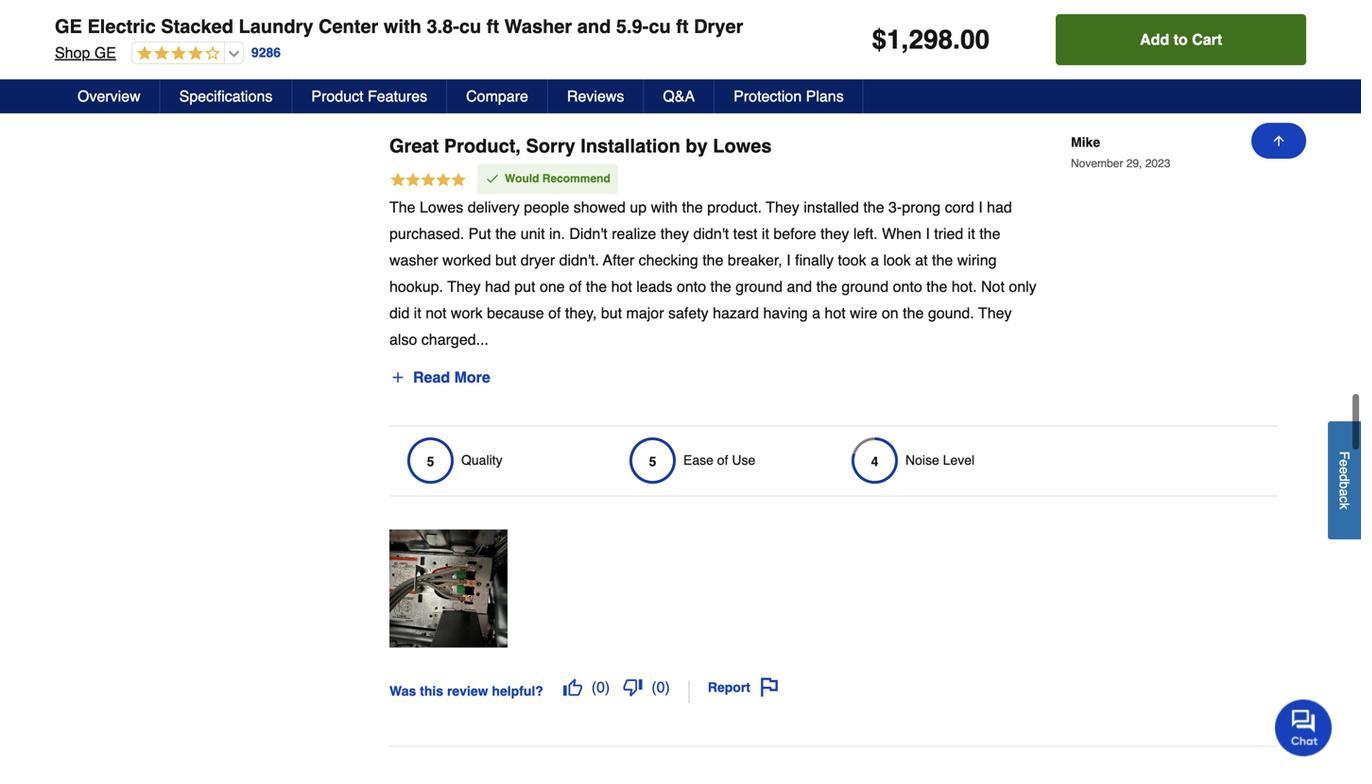 Task type: describe. For each thing, give the bounding box(es) containing it.
1 vertical spatial ge
[[94, 44, 116, 61]]

hot.
[[952, 278, 977, 295]]

1 cu from the left
[[459, 16, 481, 37]]

1 horizontal spatial it
[[762, 225, 769, 242]]

in.
[[549, 225, 565, 242]]

would recommend
[[505, 172, 610, 185]]

finally
[[795, 251, 834, 269]]

because
[[487, 304, 544, 322]]

unit
[[521, 225, 545, 242]]

wiring
[[957, 251, 997, 269]]

report
[[708, 680, 751, 695]]

also
[[389, 331, 417, 348]]

0 vertical spatial had
[[987, 198, 1012, 216]]

at
[[915, 251, 928, 269]]

0 vertical spatial lowes
[[713, 135, 772, 157]]

product features
[[311, 87, 427, 105]]

center
[[319, 16, 378, 37]]

arrow up image
[[1271, 133, 1287, 148]]

look
[[883, 251, 911, 269]]

the down didn't
[[703, 251, 724, 269]]

2 e from the top
[[1337, 467, 1352, 474]]

add to cart button
[[1056, 14, 1306, 65]]

protection plans
[[734, 87, 844, 105]]

2 ground from the left
[[842, 278, 889, 295]]

hookup.
[[389, 278, 443, 295]]

people
[[524, 198, 569, 216]]

laundry
[[239, 16, 313, 37]]

2 onto from the left
[[893, 278, 922, 295]]

product.
[[707, 198, 762, 216]]

not
[[981, 278, 1005, 295]]

level
[[943, 453, 975, 468]]

shop
[[55, 44, 90, 61]]

more
[[454, 368, 490, 386]]

( for 'thumb up' image
[[592, 679, 597, 696]]

chat invite button image
[[1275, 699, 1333, 757]]

use
[[732, 453, 756, 468]]

features
[[368, 87, 427, 105]]

overview button
[[59, 79, 160, 113]]

( for "thumb down" image
[[652, 679, 657, 696]]

helpful?
[[492, 684, 543, 699]]

when
[[882, 225, 922, 242]]

took
[[838, 251, 867, 269]]

.
[[953, 25, 960, 55]]

before
[[774, 225, 816, 242]]

3-
[[889, 198, 902, 216]]

great product, sorry installation by lowes
[[389, 135, 772, 157]]

1 horizontal spatial but
[[601, 304, 622, 322]]

0 horizontal spatial had
[[485, 278, 510, 295]]

the up didn't
[[682, 198, 703, 216]]

flag image
[[760, 678, 779, 697]]

read
[[413, 368, 450, 386]]

review
[[447, 684, 488, 699]]

lowes inside the lowes delivery people showed up with the product.  they installed the 3-prong cord i had purchased.  put the unit in.  didn't realize they didn't test it before they left.  when i tried it the washer worked but dryer didn't.   after checking the breaker, i finally took a look at the wiring hookup.  they had put one of the hot leads onto the ground and the ground onto the hot.  not only did it not work because of they, but major safety hazard having a hot wire on the gound.  they also charged...
[[420, 198, 463, 216]]

1 horizontal spatial i
[[926, 225, 930, 242]]

stacked
[[161, 16, 233, 37]]

test
[[733, 225, 758, 242]]

plans
[[806, 87, 844, 105]]

the left hot.
[[927, 278, 948, 295]]

0 horizontal spatial a
[[812, 304, 821, 322]]

prong
[[902, 198, 941, 216]]

installation
[[581, 135, 680, 157]]

major
[[626, 304, 664, 322]]

would
[[505, 172, 539, 185]]

left.
[[853, 225, 878, 242]]

0 horizontal spatial they
[[447, 278, 481, 295]]

a inside button
[[1337, 489, 1352, 496]]

2 ft from the left
[[676, 16, 689, 37]]

shop ge
[[55, 44, 116, 61]]

ease of use
[[683, 453, 756, 468]]

noise level
[[906, 453, 975, 468]]

not
[[426, 304, 447, 322]]

) for 'thumb up' image
[[605, 679, 610, 696]]

2 vertical spatial they
[[978, 304, 1012, 322]]

was this review helpful?
[[389, 684, 543, 699]]

f e e d b a c k
[[1337, 451, 1352, 510]]

this
[[420, 684, 443, 699]]

didn't
[[569, 225, 608, 242]]

wire
[[850, 304, 878, 322]]

b
[[1337, 482, 1352, 489]]

safety
[[668, 304, 709, 322]]

electric
[[87, 16, 156, 37]]

charged...
[[421, 331, 489, 348]]

breaker,
[[728, 251, 782, 269]]

overview
[[78, 87, 141, 105]]

0 vertical spatial hot
[[611, 278, 632, 295]]

f
[[1337, 451, 1352, 460]]

delivery
[[468, 198, 520, 216]]

washer
[[504, 16, 572, 37]]

purchased.
[[389, 225, 464, 242]]

9286
[[251, 45, 281, 60]]

ge electric stacked laundry center with 3.8-cu ft washer and 5.9-cu ft dryer
[[55, 16, 743, 37]]

0 vertical spatial a
[[871, 251, 879, 269]]

installed
[[804, 198, 859, 216]]

report button
[[701, 671, 786, 704]]

c
[[1337, 496, 1352, 503]]

1 horizontal spatial they
[[766, 198, 800, 216]]

q&a button
[[644, 79, 715, 113]]

0 for 'thumb up' image
[[597, 679, 605, 696]]

5 for ease of use
[[649, 454, 656, 469]]

gound.
[[928, 304, 974, 322]]

compare button
[[447, 79, 548, 113]]

( 0 ) for "thumb down" image
[[652, 679, 670, 696]]

thumb up image
[[563, 678, 582, 697]]

put
[[514, 278, 536, 295]]



Task type: locate. For each thing, give the bounding box(es) containing it.
realize
[[612, 225, 656, 242]]

1 horizontal spatial cu
[[649, 16, 671, 37]]

protection
[[734, 87, 802, 105]]

1 vertical spatial and
[[787, 278, 812, 295]]

by
[[686, 135, 708, 157]]

0 horizontal spatial ft
[[487, 16, 499, 37]]

1 horizontal spatial ft
[[676, 16, 689, 37]]

add to cart
[[1140, 31, 1222, 48]]

the up they,
[[586, 278, 607, 295]]

1 0 from the left
[[597, 679, 605, 696]]

ge
[[55, 16, 82, 37], [94, 44, 116, 61]]

d
[[1337, 474, 1352, 482]]

e up b
[[1337, 467, 1352, 474]]

1 ( 0 ) from the left
[[592, 679, 610, 696]]

e up d
[[1337, 460, 1352, 467]]

( 0 ) right "thumb down" image
[[652, 679, 670, 696]]

0 horizontal spatial they
[[661, 225, 689, 242]]

the up hazard
[[710, 278, 731, 295]]

mike
[[1071, 135, 1100, 150]]

1 horizontal spatial they
[[821, 225, 849, 242]]

it right did
[[414, 304, 421, 322]]

ft left washer
[[487, 16, 499, 37]]

didn't
[[693, 225, 729, 242]]

ge up shop
[[55, 16, 82, 37]]

they up checking at the top
[[661, 225, 689, 242]]

worked
[[442, 251, 491, 269]]

( 0 ) for 'thumb up' image
[[592, 679, 610, 696]]

they
[[661, 225, 689, 242], [821, 225, 849, 242]]

the left 3-
[[863, 198, 884, 216]]

2 cu from the left
[[649, 16, 671, 37]]

i right cord at the top right of the page
[[979, 198, 983, 216]]

reviews button
[[548, 79, 644, 113]]

0 horizontal spatial (
[[592, 679, 597, 696]]

the down finally
[[816, 278, 837, 295]]

1 e from the top
[[1337, 460, 1352, 467]]

2 they from the left
[[821, 225, 849, 242]]

hot
[[611, 278, 632, 295], [825, 304, 846, 322]]

2 ( 0 ) from the left
[[652, 679, 670, 696]]

product,
[[444, 135, 521, 157]]

2 vertical spatial of
[[717, 453, 728, 468]]

5 for quality
[[427, 454, 434, 469]]

i left tried
[[926, 225, 930, 242]]

(
[[592, 679, 597, 696], [652, 679, 657, 696]]

onto up safety
[[677, 278, 706, 295]]

i left finally
[[787, 251, 791, 269]]

ge down "electric"
[[94, 44, 116, 61]]

https://photos us.bazaarvoice.com/photo/2/cghvdg86bg93zxm/b8f63430 131e 5c65 9301 4af723b5abbb image
[[389, 530, 508, 648]]

add
[[1140, 31, 1170, 48]]

0 horizontal spatial with
[[384, 16, 422, 37]]

of right one
[[569, 278, 582, 295]]

0 vertical spatial ge
[[55, 16, 82, 37]]

only
[[1009, 278, 1037, 295]]

1 horizontal spatial and
[[787, 278, 812, 295]]

but right they,
[[601, 304, 622, 322]]

0 horizontal spatial 0
[[597, 679, 605, 696]]

5 left the ease
[[649, 454, 656, 469]]

leads
[[636, 278, 673, 295]]

) left "thumb down" image
[[605, 679, 610, 696]]

hot down after
[[611, 278, 632, 295]]

1 horizontal spatial hot
[[825, 304, 846, 322]]

it right the test
[[762, 225, 769, 242]]

0 vertical spatial and
[[577, 16, 611, 37]]

showed
[[574, 198, 626, 216]]

sorry
[[526, 135, 575, 157]]

$
[[872, 25, 887, 55]]

having
[[763, 304, 808, 322]]

a left the look
[[871, 251, 879, 269]]

and up having
[[787, 278, 812, 295]]

0 horizontal spatial onto
[[677, 278, 706, 295]]

1 horizontal spatial a
[[871, 251, 879, 269]]

work
[[451, 304, 483, 322]]

2 horizontal spatial they
[[978, 304, 1012, 322]]

1 vertical spatial lowes
[[420, 198, 463, 216]]

1 vertical spatial with
[[651, 198, 678, 216]]

5.9-
[[616, 16, 649, 37]]

2 vertical spatial a
[[1337, 489, 1352, 496]]

they,
[[565, 304, 597, 322]]

4
[[871, 454, 879, 469]]

was
[[389, 684, 416, 699]]

thumb down image
[[623, 678, 642, 697]]

) right "thumb down" image
[[665, 679, 670, 696]]

lowes right by
[[713, 135, 772, 157]]

with inside the lowes delivery people showed up with the product.  they installed the 3-prong cord i had purchased.  put the unit in.  didn't realize they didn't test it before they left.  when i tried it the washer worked but dryer didn't.   after checking the breaker, i finally took a look at the wiring hookup.  they had put one of the hot leads onto the ground and the ground onto the hot.  not only did it not work because of they, but major safety hazard having a hot wire on the gound.  they also charged...
[[651, 198, 678, 216]]

2 0 from the left
[[657, 679, 665, 696]]

a right having
[[812, 304, 821, 322]]

0 horizontal spatial ge
[[55, 16, 82, 37]]

after
[[603, 251, 634, 269]]

with left 3.8- on the left top
[[384, 16, 422, 37]]

1 horizontal spatial )
[[665, 679, 670, 696]]

0 horizontal spatial but
[[495, 251, 516, 269]]

cord
[[945, 198, 974, 216]]

5 left the quality
[[427, 454, 434, 469]]

read more
[[413, 368, 490, 386]]

they down installed at the top of the page
[[821, 225, 849, 242]]

$ 1,298 . 00
[[872, 25, 990, 55]]

( 0 ) right 'thumb up' image
[[592, 679, 610, 696]]

they down not
[[978, 304, 1012, 322]]

3.8-
[[427, 16, 459, 37]]

the up 'wiring'
[[980, 225, 1001, 242]]

0 horizontal spatial hot
[[611, 278, 632, 295]]

ground
[[736, 278, 783, 295], [842, 278, 889, 295]]

2 horizontal spatial a
[[1337, 489, 1352, 496]]

cu left dryer
[[649, 16, 671, 37]]

great
[[389, 135, 439, 157]]

checking
[[639, 251, 698, 269]]

5 stars image
[[389, 171, 467, 191]]

1 horizontal spatial 0
[[657, 679, 665, 696]]

recommend
[[542, 172, 610, 185]]

0 horizontal spatial and
[[577, 16, 611, 37]]

1 they from the left
[[661, 225, 689, 242]]

they
[[766, 198, 800, 216], [447, 278, 481, 295], [978, 304, 1012, 322]]

2 vertical spatial i
[[787, 251, 791, 269]]

1 5 from the left
[[427, 454, 434, 469]]

but left dryer
[[495, 251, 516, 269]]

of left 'use'
[[717, 453, 728, 468]]

( 0 )
[[592, 679, 610, 696], [652, 679, 670, 696]]

1 ft from the left
[[487, 16, 499, 37]]

0 horizontal spatial it
[[414, 304, 421, 322]]

protection plans button
[[715, 79, 864, 113]]

cart
[[1192, 31, 1222, 48]]

checkmark image
[[485, 171, 500, 186]]

on
[[882, 304, 899, 322]]

didn't.
[[559, 251, 599, 269]]

1 vertical spatial of
[[548, 304, 561, 322]]

with right the up
[[651, 198, 678, 216]]

0 vertical spatial with
[[384, 16, 422, 37]]

1,298
[[887, 25, 953, 55]]

product features button
[[292, 79, 447, 113]]

2 5 from the left
[[649, 454, 656, 469]]

compare
[[466, 87, 528, 105]]

1 vertical spatial but
[[601, 304, 622, 322]]

lowes down 5 stars image
[[420, 198, 463, 216]]

1 vertical spatial had
[[485, 278, 510, 295]]

the lowes delivery people showed up with the product.  they installed the 3-prong cord i had purchased.  put the unit in.  didn't realize they didn't test it before they left.  when i tried it the washer worked but dryer didn't.   after checking the breaker, i finally took a look at the wiring hookup.  they had put one of the hot leads onto the ground and the ground onto the hot.  not only did it not work because of they, but major safety hazard having a hot wire on the gound.  they also charged...
[[389, 198, 1037, 348]]

1 horizontal spatial had
[[987, 198, 1012, 216]]

2 horizontal spatial of
[[717, 453, 728, 468]]

onto down the look
[[893, 278, 922, 295]]

) for "thumb down" image
[[665, 679, 670, 696]]

ge_appliances image
[[1071, 0, 1213, 12]]

ground down breaker,
[[736, 278, 783, 295]]

1 horizontal spatial ge
[[94, 44, 116, 61]]

29,
[[1127, 157, 1142, 170]]

k
[[1337, 503, 1352, 510]]

0 horizontal spatial ( 0 )
[[592, 679, 610, 696]]

a up k at the bottom of the page
[[1337, 489, 1352, 496]]

noise
[[906, 453, 939, 468]]

0 horizontal spatial i
[[787, 251, 791, 269]]

hazard
[[713, 304, 759, 322]]

the right at
[[932, 251, 953, 269]]

up
[[630, 198, 647, 216]]

1 vertical spatial they
[[447, 278, 481, 295]]

cu left washer
[[459, 16, 481, 37]]

1 vertical spatial a
[[812, 304, 821, 322]]

ft left dryer
[[676, 16, 689, 37]]

0 horizontal spatial cu
[[459, 16, 481, 37]]

cu
[[459, 16, 481, 37], [649, 16, 671, 37]]

2 ) from the left
[[665, 679, 670, 696]]

1 vertical spatial hot
[[825, 304, 846, 322]]

0 right "thumb down" image
[[657, 679, 665, 696]]

0 for "thumb down" image
[[657, 679, 665, 696]]

1 horizontal spatial onto
[[893, 278, 922, 295]]

1 ) from the left
[[605, 679, 610, 696]]

1 horizontal spatial ( 0 )
[[652, 679, 670, 696]]

1 horizontal spatial ground
[[842, 278, 889, 295]]

put
[[469, 225, 491, 242]]

0 horizontal spatial )
[[605, 679, 610, 696]]

2023
[[1145, 157, 1171, 170]]

dryer
[[694, 16, 743, 37]]

0 vertical spatial but
[[495, 251, 516, 269]]

( right 'thumb up' image
[[592, 679, 597, 696]]

they down worked
[[447, 278, 481, 295]]

it right tried
[[968, 225, 975, 242]]

00
[[960, 25, 990, 55]]

ft
[[487, 16, 499, 37], [676, 16, 689, 37]]

1 horizontal spatial (
[[652, 679, 657, 696]]

and
[[577, 16, 611, 37], [787, 278, 812, 295]]

of left they,
[[548, 304, 561, 322]]

i
[[979, 198, 983, 216], [926, 225, 930, 242], [787, 251, 791, 269]]

1 vertical spatial i
[[926, 225, 930, 242]]

plus image
[[390, 370, 406, 385]]

the right on
[[903, 304, 924, 322]]

0 vertical spatial they
[[766, 198, 800, 216]]

0 horizontal spatial of
[[548, 304, 561, 322]]

1 horizontal spatial with
[[651, 198, 678, 216]]

4.2 stars image
[[132, 45, 220, 63]]

hot left wire
[[825, 304, 846, 322]]

read more button
[[389, 362, 491, 393]]

washer
[[389, 251, 438, 269]]

they up before at top
[[766, 198, 800, 216]]

november
[[1071, 157, 1123, 170]]

2 ( from the left
[[652, 679, 657, 696]]

had left put
[[485, 278, 510, 295]]

2 horizontal spatial i
[[979, 198, 983, 216]]

1 horizontal spatial 5
[[649, 454, 656, 469]]

of
[[569, 278, 582, 295], [548, 304, 561, 322], [717, 453, 728, 468]]

0 horizontal spatial lowes
[[420, 198, 463, 216]]

and left 5.9-
[[577, 16, 611, 37]]

0 vertical spatial i
[[979, 198, 983, 216]]

ground up wire
[[842, 278, 889, 295]]

the right "put"
[[495, 225, 516, 242]]

a
[[871, 251, 879, 269], [812, 304, 821, 322], [1337, 489, 1352, 496]]

dryer
[[521, 251, 555, 269]]

1 horizontal spatial lowes
[[713, 135, 772, 157]]

0 horizontal spatial 5
[[427, 454, 434, 469]]

did
[[389, 304, 410, 322]]

and inside the lowes delivery people showed up with the product.  they installed the 3-prong cord i had purchased.  put the unit in.  didn't realize they didn't test it before they left.  when i tried it the washer worked but dryer didn't.   after checking the breaker, i finally took a look at the wiring hookup.  they had put one of the hot leads onto the ground and the ground onto the hot.  not only did it not work because of they, but major safety hazard having a hot wire on the gound.  they also charged...
[[787, 278, 812, 295]]

0 vertical spatial of
[[569, 278, 582, 295]]

onto
[[677, 278, 706, 295], [893, 278, 922, 295]]

( right "thumb down" image
[[652, 679, 657, 696]]

1 horizontal spatial of
[[569, 278, 582, 295]]

0 right 'thumb up' image
[[597, 679, 605, 696]]

1 ground from the left
[[736, 278, 783, 295]]

had right cord at the top right of the page
[[987, 198, 1012, 216]]

specifications
[[179, 87, 273, 105]]

2 horizontal spatial it
[[968, 225, 975, 242]]

1 ( from the left
[[592, 679, 597, 696]]

)
[[605, 679, 610, 696], [665, 679, 670, 696]]

0 horizontal spatial ground
[[736, 278, 783, 295]]

1 onto from the left
[[677, 278, 706, 295]]



Task type: vqa. For each thing, say whether or not it's contained in the screenshot.
What'S
no



